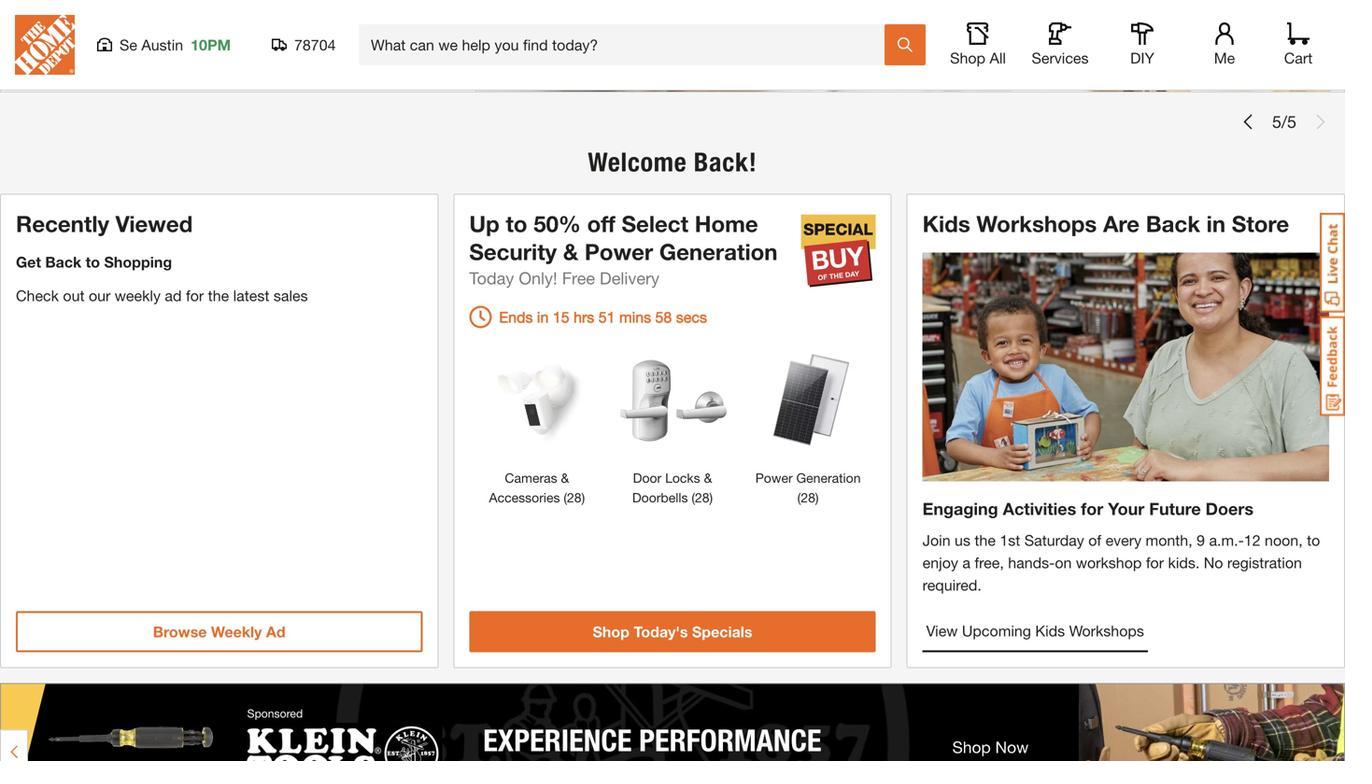 Task type: describe. For each thing, give the bounding box(es) containing it.
0 vertical spatial in
[[1206, 210, 1226, 237]]

1 horizontal spatial for
[[1081, 499, 1103, 519]]

locks
[[665, 470, 700, 486]]

services button
[[1030, 22, 1090, 67]]

weekly
[[211, 623, 262, 641]]

feedback link image
[[1320, 316, 1345, 417]]

hrs
[[574, 308, 594, 326]]

our
[[89, 287, 111, 305]]

15
[[553, 308, 569, 326]]

me button
[[1195, 22, 1254, 67]]

engaging activities for your future doers
[[923, 499, 1253, 519]]

diy
[[1130, 49, 1154, 67]]

noon,
[[1265, 531, 1303, 549]]

get back to shopping
[[16, 253, 172, 271]]

this is the last slide image
[[1313, 115, 1328, 129]]

78704
[[294, 36, 336, 54]]

every
[[1106, 531, 1141, 549]]

12
[[1244, 531, 1261, 549]]

ad
[[266, 623, 285, 641]]

us
[[955, 531, 970, 549]]

cameras
[[505, 470, 557, 486]]

mins
[[619, 308, 651, 326]]

shopping
[[104, 253, 172, 271]]

( inside cameras & accessories ( 28 )
[[564, 490, 567, 505]]

me
[[1214, 49, 1235, 67]]

0 vertical spatial back
[[1146, 210, 1200, 237]]

power generation ( 28 )
[[755, 470, 861, 505]]

month,
[[1146, 531, 1192, 549]]

78704 button
[[272, 35, 336, 54]]

store
[[1232, 210, 1289, 237]]

sales
[[274, 287, 308, 305]]

security
[[469, 238, 557, 265]]

& inside the up to 50% off select home security & power generation today only! free delivery
[[563, 238, 578, 265]]

kids workshops image
[[923, 253, 1329, 482]]

& inside cameras & accessories ( 28 )
[[561, 470, 569, 486]]

hands-
[[1008, 554, 1055, 572]]

se
[[120, 36, 137, 54]]

ends
[[499, 308, 533, 326]]

What can we help you find today? search field
[[371, 25, 884, 64]]

welcome
[[588, 147, 687, 178]]

to inside the up to 50% off select home security & power generation today only! free delivery
[[506, 210, 527, 237]]

1 horizontal spatial kids
[[1035, 622, 1065, 640]]

power generation product image image
[[750, 343, 866, 459]]

58
[[655, 308, 672, 326]]

cameras & accessories product image image
[[479, 343, 595, 459]]

power inside power generation ( 28 )
[[755, 470, 793, 486]]

up to 50% off select home security & power generation today only! free delivery
[[469, 210, 778, 288]]

50%
[[534, 210, 581, 237]]

a
[[962, 554, 970, 572]]

0 vertical spatial kids
[[923, 210, 970, 237]]

1 vertical spatial workshops
[[1069, 622, 1144, 640]]

services
[[1032, 49, 1089, 67]]

live chat image
[[1320, 213, 1345, 313]]

2 5 from the left
[[1287, 112, 1296, 132]]

secs
[[676, 308, 707, 326]]

for inside join us the 1st saturday of every month, 9 a.m.-12 noon, to enjoy a free, hands-on workshop for kids. no registration required.
[[1146, 554, 1164, 572]]

the home depot logo image
[[15, 15, 75, 75]]

2 ( from the left
[[691, 490, 695, 505]]

kids.
[[1168, 554, 1200, 572]]

9
[[1197, 531, 1205, 549]]

0 horizontal spatial back
[[45, 253, 81, 271]]

) inside cameras & accessories ( 28 )
[[582, 490, 585, 505]]

browse weekly ad
[[153, 623, 285, 641]]

up
[[469, 210, 500, 237]]

home
[[695, 210, 758, 237]]

( 28 )
[[688, 490, 713, 505]]

shop all
[[950, 49, 1006, 67]]

2 ) from the left
[[709, 490, 713, 505]]

free delivery
[[562, 268, 659, 288]]

image for filling the trades gap committed to helping prepare  the next generation of pros image
[[0, 0, 1345, 92]]

1 vertical spatial to
[[86, 253, 100, 271]]

generation inside power generation ( 28 )
[[796, 470, 861, 486]]

your
[[1108, 499, 1144, 519]]

future
[[1149, 499, 1201, 519]]

saturday
[[1024, 531, 1084, 549]]

diy button
[[1112, 22, 1172, 67]]

1 5 from the left
[[1272, 112, 1281, 132]]

get
[[16, 253, 41, 271]]

& inside "door locks & doorbells"
[[704, 470, 712, 486]]

viewed
[[115, 210, 193, 237]]

view upcoming kids workshops link
[[923, 611, 1148, 652]]

the inside join us the 1st saturday of every month, 9 a.m.-12 noon, to enjoy a free, hands-on workshop for kids. no registration required.
[[975, 531, 996, 549]]

recently viewed
[[16, 210, 193, 237]]



Task type: locate. For each thing, give the bounding box(es) containing it.
1 vertical spatial in
[[537, 308, 549, 326]]

view
[[926, 622, 958, 640]]

se austin 10pm
[[120, 36, 231, 54]]

3 ) from the left
[[815, 490, 819, 505]]

0 vertical spatial generation
[[659, 238, 778, 265]]

1 vertical spatial power
[[755, 470, 793, 486]]

all
[[990, 49, 1006, 67]]

1 horizontal spatial (
[[691, 490, 695, 505]]

previous slide image
[[1240, 115, 1255, 129]]

kids workshops are back in store
[[923, 210, 1289, 237]]

28 inside cameras & accessories ( 28 )
[[567, 490, 582, 505]]

for down month,
[[1146, 554, 1164, 572]]

1 vertical spatial generation
[[796, 470, 861, 486]]

generation inside the up to 50% off select home security & power generation today only! free delivery
[[659, 238, 778, 265]]

to up our
[[86, 253, 100, 271]]

generation down home
[[659, 238, 778, 265]]

workshops
[[976, 210, 1097, 237], [1069, 622, 1144, 640]]

28 inside power generation ( 28 )
[[801, 490, 815, 505]]

( inside power generation ( 28 )
[[797, 490, 801, 505]]

to inside join us the 1st saturday of every month, 9 a.m.-12 noon, to enjoy a free, hands-on workshop for kids. no registration required.
[[1307, 531, 1320, 549]]

5 right the previous slide image
[[1272, 112, 1281, 132]]

for
[[186, 287, 204, 305], [1081, 499, 1103, 519], [1146, 554, 1164, 572]]

a.m.-
[[1209, 531, 1244, 549]]

& up ( 28 )
[[704, 470, 712, 486]]

1 ( from the left
[[564, 490, 567, 505]]

2 horizontal spatial to
[[1307, 531, 1320, 549]]

1 horizontal spatial in
[[1206, 210, 1226, 237]]

1 ) from the left
[[582, 490, 585, 505]]

1 horizontal spatial power
[[755, 470, 793, 486]]

5 / 5
[[1272, 112, 1296, 132]]

1 vertical spatial for
[[1081, 499, 1103, 519]]

required.
[[923, 576, 981, 594]]

of
[[1088, 531, 1101, 549]]

latest
[[233, 287, 269, 305]]

1 vertical spatial kids
[[1035, 622, 1065, 640]]

shop today's specials
[[593, 623, 752, 641]]

power inside the up to 50% off select home security & power generation today only! free delivery
[[585, 238, 653, 265]]

for up of
[[1081, 499, 1103, 519]]

0 vertical spatial for
[[186, 287, 204, 305]]

generation down power generation product image
[[796, 470, 861, 486]]

recently
[[16, 210, 109, 237]]

activities
[[1003, 499, 1076, 519]]

austin
[[141, 36, 183, 54]]

5 left this is the last slide image
[[1287, 112, 1296, 132]]

0 vertical spatial to
[[506, 210, 527, 237]]

engaging
[[923, 499, 998, 519]]

in left 15
[[537, 308, 549, 326]]

out
[[63, 287, 85, 305]]

power
[[585, 238, 653, 265], [755, 470, 793, 486]]

1 horizontal spatial 5
[[1287, 112, 1296, 132]]

2 horizontal spatial 28
[[801, 490, 815, 505]]

2 horizontal spatial (
[[797, 490, 801, 505]]

to up security
[[506, 210, 527, 237]]

0 horizontal spatial generation
[[659, 238, 778, 265]]

)
[[582, 490, 585, 505], [709, 490, 713, 505], [815, 490, 819, 505]]

10pm
[[191, 36, 231, 54]]

in
[[1206, 210, 1226, 237], [537, 308, 549, 326]]

workshops down the workshop
[[1069, 622, 1144, 640]]

ad
[[165, 287, 182, 305]]

shop today's specials link
[[469, 611, 876, 652]]

1 horizontal spatial 28
[[695, 490, 709, 505]]

door
[[633, 470, 661, 486]]

select
[[622, 210, 688, 237]]

to
[[506, 210, 527, 237], [86, 253, 100, 271], [1307, 531, 1320, 549]]

the left latest
[[208, 287, 229, 305]]

0 horizontal spatial (
[[564, 490, 567, 505]]

browse
[[153, 623, 207, 641]]

view upcoming kids workshops
[[926, 622, 1144, 640]]

free,
[[975, 554, 1004, 572]]

join us the 1st saturday of every month, 9 a.m.-12 noon, to enjoy a free, hands-on workshop for kids. no registration required.
[[923, 531, 1320, 594]]

check out our weekly ad for the latest sales
[[16, 287, 308, 305]]

no
[[1204, 554, 1223, 572]]

0 horizontal spatial to
[[86, 253, 100, 271]]

cart
[[1284, 49, 1313, 67]]

1 vertical spatial back
[[45, 253, 81, 271]]

& down 50%
[[563, 238, 578, 265]]

0 horizontal spatial )
[[582, 490, 585, 505]]

cameras & accessories ( 28 )
[[489, 470, 585, 505]]

doorbells
[[632, 490, 688, 505]]

0 horizontal spatial in
[[537, 308, 549, 326]]

1 horizontal spatial generation
[[796, 470, 861, 486]]

off
[[587, 210, 615, 237]]

special buy logo image
[[801, 214, 876, 288]]

0 horizontal spatial 5
[[1272, 112, 1281, 132]]

cart link
[[1278, 22, 1319, 67]]

1 vertical spatial the
[[975, 531, 996, 549]]

in left store
[[1206, 210, 1226, 237]]

0 horizontal spatial 28
[[567, 490, 582, 505]]

to right noon,
[[1307, 531, 1320, 549]]

1 horizontal spatial )
[[709, 490, 713, 505]]

shop all button
[[948, 22, 1008, 67]]

door locks & doorbells product image image
[[615, 343, 730, 459]]

shop
[[950, 49, 985, 67]]

2 horizontal spatial )
[[815, 490, 819, 505]]

upcoming
[[962, 622, 1031, 640]]

0 horizontal spatial kids
[[923, 210, 970, 237]]

1 28 from the left
[[567, 490, 582, 505]]

doers
[[1206, 499, 1253, 519]]

door locks & doorbells
[[632, 470, 712, 505]]

& right cameras on the bottom of page
[[561, 470, 569, 486]]

registration
[[1227, 554, 1302, 572]]

0 horizontal spatial the
[[208, 287, 229, 305]]

&
[[563, 238, 578, 265], [561, 470, 569, 486], [704, 470, 712, 486]]

3 28 from the left
[[801, 490, 815, 505]]

join
[[923, 531, 950, 549]]

0 vertical spatial the
[[208, 287, 229, 305]]

/
[[1281, 112, 1287, 132]]

kids
[[923, 210, 970, 237], [1035, 622, 1065, 640]]

are
[[1103, 210, 1140, 237]]

0 vertical spatial workshops
[[976, 210, 1097, 237]]

power down power generation product image
[[755, 470, 793, 486]]

today only!
[[469, 268, 557, 288]]

1st
[[1000, 531, 1020, 549]]

on
[[1055, 554, 1072, 572]]

2 vertical spatial for
[[1146, 554, 1164, 572]]

(
[[564, 490, 567, 505], [691, 490, 695, 505], [797, 490, 801, 505]]

1 horizontal spatial back
[[1146, 210, 1200, 237]]

1 horizontal spatial the
[[975, 531, 996, 549]]

enjoy
[[923, 554, 958, 572]]

power up free delivery
[[585, 238, 653, 265]]

back!
[[694, 147, 757, 178]]

51
[[598, 308, 615, 326]]

2 horizontal spatial for
[[1146, 554, 1164, 572]]

welcome back!
[[588, 147, 757, 178]]

) inside power generation ( 28 )
[[815, 490, 819, 505]]

5
[[1272, 112, 1281, 132], [1287, 112, 1296, 132]]

check
[[16, 287, 59, 305]]

back
[[1146, 210, 1200, 237], [45, 253, 81, 271]]

3 ( from the left
[[797, 490, 801, 505]]

0 horizontal spatial for
[[186, 287, 204, 305]]

28
[[567, 490, 582, 505], [695, 490, 709, 505], [801, 490, 815, 505]]

1 horizontal spatial to
[[506, 210, 527, 237]]

the right us
[[975, 531, 996, 549]]

2 vertical spatial to
[[1307, 531, 1320, 549]]

back right "are"
[[1146, 210, 1200, 237]]

browse weekly ad button
[[16, 611, 422, 652]]

workshop
[[1076, 554, 1142, 572]]

accessories
[[489, 490, 560, 505]]

ends in 15 hrs 51 mins 58 secs
[[499, 308, 707, 326]]

2 28 from the left
[[695, 490, 709, 505]]

0 vertical spatial power
[[585, 238, 653, 265]]

0 horizontal spatial power
[[585, 238, 653, 265]]

back right 'get'
[[45, 253, 81, 271]]

workshops left "are"
[[976, 210, 1097, 237]]

for right ad
[[186, 287, 204, 305]]



Task type: vqa. For each thing, say whether or not it's contained in the screenshot.
Me BUTTON
yes



